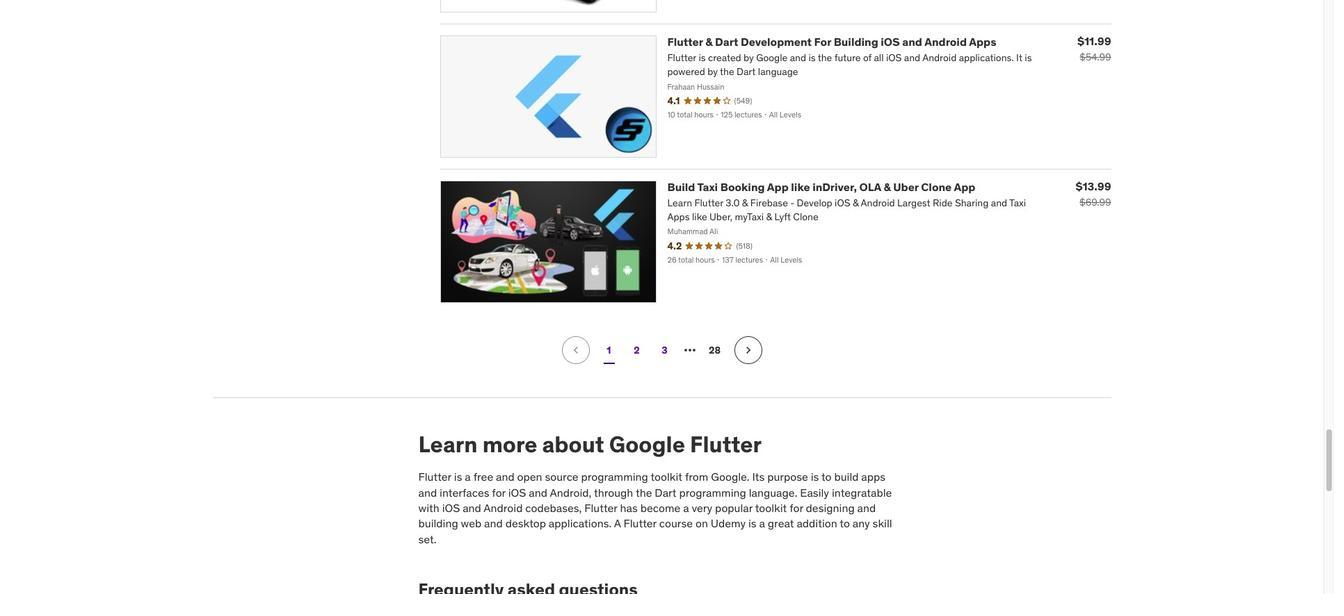 Task type: vqa. For each thing, say whether or not it's contained in the screenshot.
4.6 associated with Academy
no



Task type: describe. For each thing, give the bounding box(es) containing it.
flutter & dart development for building ios and android apps link
[[667, 35, 997, 49]]

1 vertical spatial &
[[884, 180, 891, 194]]

set.
[[418, 533, 437, 547]]

for
[[814, 35, 831, 49]]

1 vertical spatial for
[[790, 502, 803, 516]]

a
[[614, 517, 621, 531]]

0 vertical spatial a
[[465, 470, 471, 484]]

and up the web
[[463, 502, 481, 516]]

build taxi booking app like indriver, ola & uber clone app link
[[667, 180, 976, 194]]

1 horizontal spatial to
[[840, 517, 850, 531]]

desktop
[[506, 517, 546, 531]]

apps
[[861, 470, 886, 484]]

free
[[473, 470, 493, 484]]

and up with
[[418, 486, 437, 500]]

flutter is a free and open source programming toolkit from google. its purpose is to build apps and interfaces for ios and android, through the dart programming language. easily integratable with ios and android codebases, flutter has become a very popular toolkit for designing and building web and desktop applications. a flutter course on udemy is a great addition to any skill set.
[[418, 470, 892, 547]]

development
[[741, 35, 812, 49]]

web
[[461, 517, 482, 531]]

0 vertical spatial dart
[[715, 35, 738, 49]]

dart inside flutter is a free and open source programming toolkit from google. its purpose is to build apps and interfaces for ios and android, through the dart programming language. easily integratable with ios and android codebases, flutter has become a very popular toolkit for designing and building web and desktop applications. a flutter course on udemy is a great addition to any skill set.
[[655, 486, 677, 500]]

0 vertical spatial &
[[706, 35, 713, 49]]

purpose
[[767, 470, 808, 484]]

learn more about google flutter
[[418, 431, 762, 459]]

$69.99
[[1080, 196, 1111, 209]]

taxi
[[697, 180, 718, 194]]

indriver,
[[813, 180, 857, 194]]

28
[[709, 344, 721, 357]]

1 vertical spatial toolkit
[[755, 502, 787, 516]]

1 horizontal spatial ios
[[508, 486, 526, 500]]

more
[[483, 431, 537, 459]]

learn
[[418, 431, 478, 459]]

like
[[791, 180, 810, 194]]

0 vertical spatial ios
[[881, 35, 900, 49]]

booking
[[721, 180, 765, 194]]

previous page image
[[569, 344, 583, 357]]

build
[[834, 470, 859, 484]]

addition
[[797, 517, 837, 531]]

great
[[768, 517, 794, 531]]

$11.99
[[1078, 34, 1111, 48]]

$11.99 $54.99
[[1078, 34, 1111, 63]]

2 vertical spatial ios
[[442, 502, 460, 516]]

2 app from the left
[[954, 180, 976, 194]]

building
[[418, 517, 458, 531]]

3 link
[[651, 337, 679, 364]]

very
[[692, 502, 713, 516]]

$13.99 $69.99
[[1076, 180, 1111, 209]]

$54.99
[[1080, 51, 1111, 63]]

1 horizontal spatial android
[[925, 35, 967, 49]]

$13.99
[[1076, 180, 1111, 193]]

udemy
[[711, 517, 746, 531]]

its
[[752, 470, 765, 484]]

and right the web
[[484, 517, 503, 531]]



Task type: locate. For each thing, give the bounding box(es) containing it.
flutter
[[667, 35, 703, 49], [690, 431, 762, 459], [418, 470, 451, 484], [585, 502, 618, 516], [624, 517, 657, 531]]

& right ola
[[884, 180, 891, 194]]

3
[[662, 344, 668, 357]]

programming
[[581, 470, 648, 484], [679, 486, 746, 500]]

app right clone
[[954, 180, 976, 194]]

and down open
[[529, 486, 547, 500]]

uber
[[893, 180, 919, 194]]

applications.
[[549, 517, 612, 531]]

0 horizontal spatial to
[[822, 470, 832, 484]]

1 vertical spatial programming
[[679, 486, 746, 500]]

and down integratable
[[857, 502, 876, 516]]

0 horizontal spatial dart
[[655, 486, 677, 500]]

dart left 'development'
[[715, 35, 738, 49]]

0 horizontal spatial is
[[454, 470, 462, 484]]

for
[[492, 486, 506, 500], [790, 502, 803, 516]]

0 vertical spatial android
[[925, 35, 967, 49]]

for up great
[[790, 502, 803, 516]]

app
[[767, 180, 789, 194], [954, 180, 976, 194]]

open
[[517, 470, 542, 484]]

0 vertical spatial programming
[[581, 470, 648, 484]]

on
[[696, 517, 708, 531]]

0 horizontal spatial programming
[[581, 470, 648, 484]]

1 horizontal spatial for
[[790, 502, 803, 516]]

1 horizontal spatial dart
[[715, 35, 738, 49]]

android inside flutter is a free and open source programming toolkit from google. its purpose is to build apps and interfaces for ios and android, through the dart programming language. easily integratable with ios and android codebases, flutter has become a very popular toolkit for designing and building web and desktop applications. a flutter course on udemy is a great addition to any skill set.
[[484, 502, 523, 516]]

a
[[465, 470, 471, 484], [683, 502, 689, 516], [759, 517, 765, 531]]

ellipsis image
[[681, 342, 698, 359]]

ios right building
[[881, 35, 900, 49]]

easily
[[800, 486, 829, 500]]

0 vertical spatial to
[[822, 470, 832, 484]]

1
[[607, 344, 611, 357]]

google.
[[711, 470, 750, 484]]

and right free
[[496, 470, 515, 484]]

is up interfaces
[[454, 470, 462, 484]]

build
[[667, 180, 695, 194]]

programming up through
[[581, 470, 648, 484]]

from
[[685, 470, 708, 484]]

integratable
[[832, 486, 892, 500]]

android,
[[550, 486, 592, 500]]

0 horizontal spatial app
[[767, 180, 789, 194]]

to
[[822, 470, 832, 484], [840, 517, 850, 531]]

the
[[636, 486, 652, 500]]

course
[[659, 517, 693, 531]]

with
[[418, 502, 440, 516]]

1 horizontal spatial &
[[884, 180, 891, 194]]

google
[[609, 431, 685, 459]]

for down free
[[492, 486, 506, 500]]

1 vertical spatial to
[[840, 517, 850, 531]]

and right building
[[902, 35, 922, 49]]

to left the any
[[840, 517, 850, 531]]

app left "like"
[[767, 180, 789, 194]]

designing
[[806, 502, 855, 516]]

0 horizontal spatial a
[[465, 470, 471, 484]]

interfaces
[[440, 486, 489, 500]]

1 horizontal spatial toolkit
[[755, 502, 787, 516]]

ios up building
[[442, 502, 460, 516]]

0 horizontal spatial &
[[706, 35, 713, 49]]

become
[[640, 502, 681, 516]]

toolkit down language.
[[755, 502, 787, 516]]

build taxi booking app like indriver, ola & uber clone app
[[667, 180, 976, 194]]

toolkit up the
[[651, 470, 682, 484]]

is
[[454, 470, 462, 484], [811, 470, 819, 484], [749, 517, 757, 531]]

programming up very
[[679, 486, 746, 500]]

ios
[[881, 35, 900, 49], [508, 486, 526, 500], [442, 502, 460, 516]]

2 horizontal spatial is
[[811, 470, 819, 484]]

toolkit
[[651, 470, 682, 484], [755, 502, 787, 516]]

through
[[594, 486, 633, 500]]

is up easily
[[811, 470, 819, 484]]

any
[[853, 517, 870, 531]]

popular
[[715, 502, 753, 516]]

2 horizontal spatial ios
[[881, 35, 900, 49]]

2 link
[[623, 337, 651, 364]]

language.
[[749, 486, 798, 500]]

skill
[[873, 517, 892, 531]]

a left very
[[683, 502, 689, 516]]

1 horizontal spatial app
[[954, 180, 976, 194]]

ios down open
[[508, 486, 526, 500]]

& left 'development'
[[706, 35, 713, 49]]

0 horizontal spatial android
[[484, 502, 523, 516]]

codebases,
[[525, 502, 582, 516]]

a left great
[[759, 517, 765, 531]]

&
[[706, 35, 713, 49], [884, 180, 891, 194]]

building
[[834, 35, 878, 49]]

android
[[925, 35, 967, 49], [484, 502, 523, 516]]

1 app from the left
[[767, 180, 789, 194]]

0 vertical spatial toolkit
[[651, 470, 682, 484]]

clone
[[921, 180, 952, 194]]

1 link
[[595, 337, 623, 364]]

2
[[634, 344, 640, 357]]

source
[[545, 470, 579, 484]]

1 horizontal spatial programming
[[679, 486, 746, 500]]

0 horizontal spatial ios
[[442, 502, 460, 516]]

dart up become
[[655, 486, 677, 500]]

0 horizontal spatial toolkit
[[651, 470, 682, 484]]

is down the popular
[[749, 517, 757, 531]]

to up easily
[[822, 470, 832, 484]]

has
[[620, 502, 638, 516]]

apps
[[969, 35, 997, 49]]

1 horizontal spatial is
[[749, 517, 757, 531]]

0 vertical spatial for
[[492, 486, 506, 500]]

1 vertical spatial ios
[[508, 486, 526, 500]]

flutter & dart development for building ios and android apps
[[667, 35, 997, 49]]

1 vertical spatial android
[[484, 502, 523, 516]]

dart
[[715, 35, 738, 49], [655, 486, 677, 500]]

0 horizontal spatial for
[[492, 486, 506, 500]]

android up 'desktop'
[[484, 502, 523, 516]]

ola
[[859, 180, 881, 194]]

2 horizontal spatial a
[[759, 517, 765, 531]]

a left free
[[465, 470, 471, 484]]

1 vertical spatial dart
[[655, 486, 677, 500]]

2 vertical spatial a
[[759, 517, 765, 531]]

about
[[542, 431, 604, 459]]

1 horizontal spatial a
[[683, 502, 689, 516]]

next page image
[[741, 344, 755, 357]]

1 vertical spatial a
[[683, 502, 689, 516]]

android left apps
[[925, 35, 967, 49]]

and
[[902, 35, 922, 49], [496, 470, 515, 484], [418, 486, 437, 500], [529, 486, 547, 500], [463, 502, 481, 516], [857, 502, 876, 516], [484, 517, 503, 531]]



